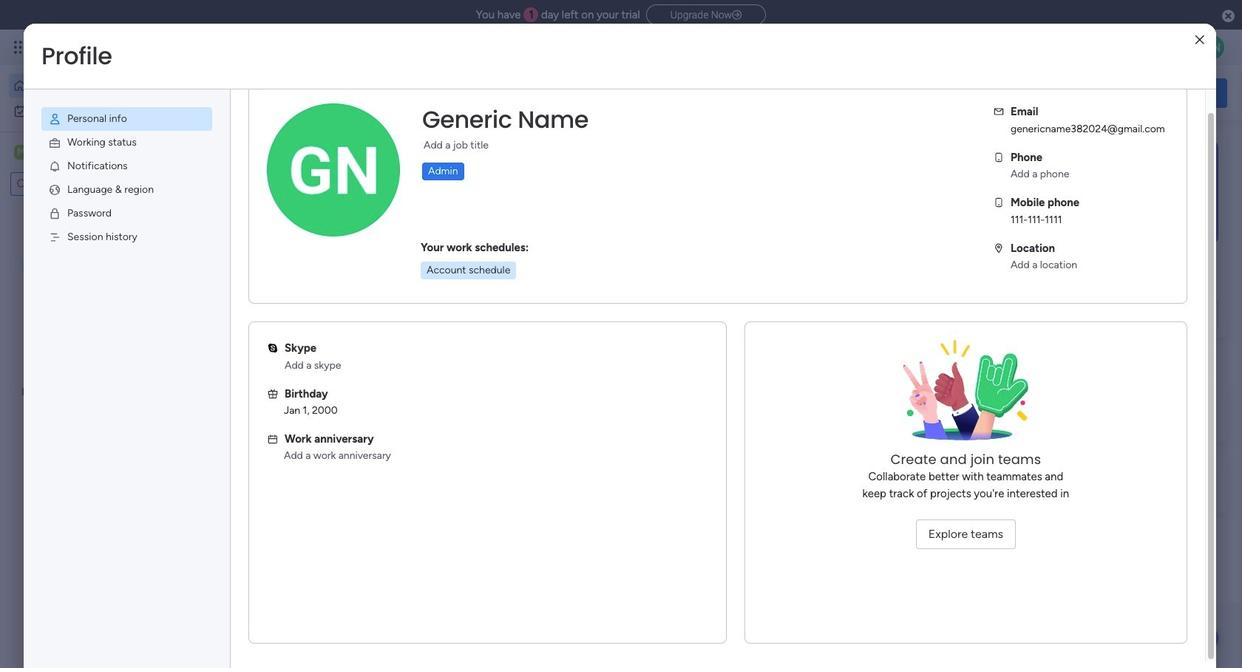 Task type: locate. For each thing, give the bounding box(es) containing it.
1 horizontal spatial public board image
[[491, 300, 508, 316]]

close my workspaces image
[[229, 432, 246, 450]]

0 horizontal spatial component image
[[247, 323, 260, 336]]

0 vertical spatial workspace image
[[14, 144, 29, 161]]

0 horizontal spatial workspace image
[[14, 144, 29, 161]]

workspace image
[[14, 144, 29, 161], [253, 476, 289, 512]]

language & region image
[[48, 183, 61, 197]]

0 horizontal spatial public board image
[[247, 300, 263, 316]]

add to favorites image
[[441, 300, 456, 315]]

component image for add to favorites icon
[[247, 323, 260, 336]]

2 option from the top
[[9, 99, 180, 123]]

close recently visited image
[[229, 150, 246, 168]]

dapulse close image
[[1223, 9, 1235, 24]]

close image
[[1196, 34, 1205, 45]]

1 vertical spatial option
[[9, 99, 180, 123]]

2 menu item from the top
[[41, 131, 212, 155]]

notifications image
[[48, 160, 61, 173]]

4 menu item from the top
[[41, 178, 212, 202]]

password image
[[48, 207, 61, 220]]

1 horizontal spatial workspace image
[[253, 476, 289, 512]]

menu item
[[41, 107, 212, 131], [41, 131, 212, 155], [41, 155, 212, 178], [41, 178, 212, 202], [41, 202, 212, 226], [41, 226, 212, 249]]

open update feed (inbox) image
[[229, 382, 246, 399]]

1 component image from the left
[[247, 323, 260, 336]]

None field
[[419, 104, 593, 135]]

templates image image
[[1019, 141, 1215, 243]]

2 component image from the left
[[491, 323, 505, 336]]

clear search image
[[107, 177, 122, 192]]

session history image
[[48, 231, 61, 244]]

1 menu item from the top
[[41, 107, 212, 131]]

option
[[9, 74, 180, 98], [9, 99, 180, 123]]

v2 bolt switch image
[[1133, 85, 1142, 101]]

Search in workspace field
[[31, 176, 106, 193]]

option up workspace selection element
[[9, 99, 180, 123]]

option up personal info image
[[9, 74, 180, 98]]

0 vertical spatial option
[[9, 74, 180, 98]]

1 horizontal spatial component image
[[491, 323, 505, 336]]

1 vertical spatial workspace image
[[253, 476, 289, 512]]

public board image
[[247, 300, 263, 316], [491, 300, 508, 316]]

working status image
[[48, 136, 61, 149]]

component image
[[247, 323, 260, 336], [491, 323, 505, 336]]

select product image
[[13, 40, 28, 55]]

1 option from the top
[[9, 74, 180, 98]]

2 public board image from the left
[[491, 300, 508, 316]]

1 public board image from the left
[[247, 300, 263, 316]]



Task type: describe. For each thing, give the bounding box(es) containing it.
public board image for component icon for add to favorites icon
[[247, 300, 263, 316]]

public board image for add to favorites image's component icon
[[491, 300, 508, 316]]

3 menu item from the top
[[41, 155, 212, 178]]

v2 user feedback image
[[1018, 85, 1029, 101]]

component image for add to favorites image
[[491, 323, 505, 336]]

generic name image
[[1201, 36, 1225, 59]]

quick search results list box
[[229, 168, 971, 364]]

personal info image
[[48, 112, 61, 126]]

5 menu item from the top
[[41, 202, 212, 226]]

add to favorites image
[[686, 300, 700, 315]]

help center element
[[1006, 454, 1228, 513]]

menu menu
[[24, 90, 230, 267]]

6 menu item from the top
[[41, 226, 212, 249]]

getting started element
[[1006, 383, 1228, 442]]

no teams image
[[892, 340, 1040, 451]]

dapulse rightstroke image
[[732, 10, 742, 21]]

workspace selection element
[[14, 144, 124, 163]]



Task type: vqa. For each thing, say whether or not it's contained in the screenshot.
the lottie animation element to the right
no



